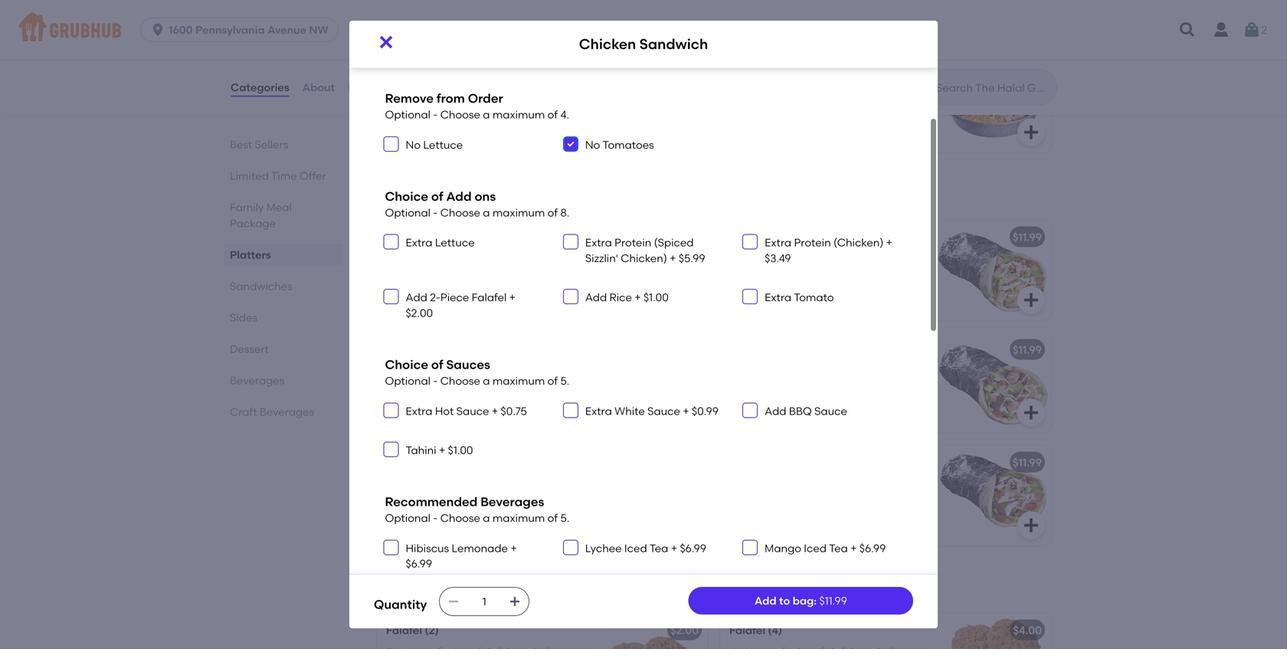 Task type: locate. For each thing, give the bounding box(es) containing it.
combo for sandwich served with combo of falafel & beef gyro.  served with one white sauce and one red sauce.
[[502, 478, 539, 491]]

+ right lemonade
[[511, 542, 517, 555]]

served up add bbq sauce
[[838, 381, 874, 394]]

chicken & falafel sandwich image
[[937, 446, 1052, 545]]

maximum down order
[[493, 108, 545, 121]]

3 beef from the top
[[386, 456, 410, 469]]

$12.99 up search the halal guys (dupont circle, dc) search field
[[1008, 63, 1039, 76]]

no for no tomatoes
[[585, 138, 600, 151]]

1 vertical spatial combo
[[502, 478, 539, 491]]

of inside sandwich served with combo of falafel & beef gyro.  served with one white sauce and one red sauce.
[[541, 478, 552, 491]]

extra white sauce + $0.99
[[585, 405, 719, 418]]

one
[[801, 16, 824, 31], [401, 33, 423, 48], [386, 283, 406, 296], [497, 283, 516, 296], [730, 283, 749, 296], [840, 283, 860, 296], [901, 381, 920, 394], [386, 396, 406, 409], [497, 396, 516, 409], [818, 396, 837, 409], [549, 493, 569, 506], [474, 509, 494, 522]]

served
[[783, 365, 818, 378], [440, 478, 475, 491]]

extra up $3.49
[[765, 236, 792, 249]]

served inside sandwich served with combo of falafel & beef gyro.  served with one white sauce and one red sauce.
[[440, 478, 475, 491]]

beef up bbq
[[783, 381, 807, 394]]

0 horizontal spatial $2.00
[[406, 307, 433, 320]]

tahini + $1.00
[[406, 444, 473, 457]]

choose down recommended
[[441, 512, 481, 525]]

hibiscus lemonade + $6.99
[[406, 542, 517, 570]]

gyro. inside the sandwich served with combo of chicken & beef gyro.  served with one white sauce and one red sauce.
[[809, 381, 835, 394]]

1 horizontal spatial no
[[585, 138, 600, 151]]

pita,
[[446, 16, 473, 31], [449, 252, 473, 265], [793, 252, 816, 265], [449, 365, 473, 378]]

gyro. down beef gyro & falafel sandwich
[[458, 493, 484, 506]]

sauce for chicken sandwich image
[[783, 283, 814, 296]]

1 vertical spatial $2.00
[[671, 624, 699, 637]]

0 horizontal spatial gyro.
[[458, 493, 484, 506]]

$6.99 for lychee iced tea + $6.99
[[680, 542, 707, 555]]

0 vertical spatial combo
[[845, 365, 882, 378]]

2 horizontal spatial sauce
[[815, 405, 848, 418]]

extra for extra protein (spiced sizzlin' chicken)
[[585, 236, 612, 249]]

a down 'sauces'
[[483, 374, 490, 387]]

white up tahini
[[409, 396, 437, 409]]

2 sauce from the left
[[648, 405, 681, 418]]

svg image for add rice
[[566, 292, 576, 301]]

served with pita, lettuce, tomatoes and choice of toppings. served with one white sauce and one red sauce.
[[374, 16, 901, 48], [386, 252, 573, 296], [730, 252, 916, 296], [386, 365, 573, 409]]

red inside sandwich served with combo of falafel & beef gyro.  served with one white sauce and one red sauce.
[[497, 509, 514, 522]]

red for falafel sandwich image
[[519, 396, 536, 409]]

extra left tomato
[[765, 291, 792, 304]]

red inside the sandwich served with combo of chicken & beef gyro.  served with one white sauce and one red sauce.
[[840, 396, 857, 409]]

1 vertical spatial gyro
[[413, 231, 438, 244]]

a inside choice of sauces optional - choose a maximum of 5.
[[483, 374, 490, 387]]

- up hot
[[433, 374, 438, 387]]

- down from
[[433, 108, 438, 121]]

0 vertical spatial $2.00
[[406, 307, 433, 320]]

a up lemonade
[[483, 512, 490, 525]]

of inside the sandwich served with combo of chicken & beef gyro.  served with one white sauce and one red sauce.
[[885, 365, 895, 378]]

3 maximum from the top
[[493, 374, 545, 387]]

$1.00
[[644, 291, 669, 304], [448, 444, 473, 457]]

beef
[[386, 63, 410, 76], [386, 231, 410, 244], [386, 456, 410, 469]]

0 vertical spatial gyro.
[[809, 381, 835, 394]]

1 maximum from the top
[[493, 108, 545, 121]]

$6.99
[[680, 542, 707, 555], [860, 542, 886, 555], [406, 557, 432, 570]]

meal
[[267, 201, 292, 214]]

2 no from the left
[[585, 138, 600, 151]]

1 iced from the left
[[625, 542, 647, 555]]

2 gyro from the top
[[413, 231, 438, 244]]

0 vertical spatial $1.00
[[644, 291, 669, 304]]

chicken for $12.99
[[730, 63, 773, 76]]

add left 2-
[[406, 291, 428, 304]]

0 vertical spatial choice
[[385, 189, 428, 204]]

categories button
[[230, 60, 290, 115]]

1 vertical spatial chicken
[[730, 63, 773, 76]]

add left ons
[[446, 189, 472, 204]]

svg image
[[679, 10, 698, 29], [1179, 21, 1197, 39], [1243, 21, 1262, 39], [150, 22, 166, 38], [566, 237, 576, 247], [746, 237, 755, 247], [1023, 291, 1041, 309], [746, 292, 755, 301], [1023, 403, 1041, 422], [566, 543, 576, 552]]

iced right mango at the right bottom of the page
[[804, 542, 827, 555]]

served left 'sauces'
[[386, 365, 422, 378]]

beverages inside recommended beverages optional - choose a maximum of 5.
[[481, 494, 545, 509]]

and
[[585, 16, 609, 31], [374, 33, 398, 48], [386, 268, 407, 281], [730, 268, 750, 281], [473, 283, 494, 296], [817, 283, 837, 296], [386, 381, 407, 394], [473, 396, 494, 409], [795, 396, 815, 409], [451, 509, 472, 522]]

1 choose from the top
[[441, 108, 481, 121]]

main navigation navigation
[[0, 0, 1288, 60]]

categories
[[231, 81, 289, 94]]

0 horizontal spatial beef
[[432, 493, 456, 506]]

0 vertical spatial 5.
[[561, 374, 570, 387]]

white inside sandwich served with combo of falafel & beef gyro.  served with one white sauce and one red sauce.
[[386, 509, 415, 522]]

extra inside extra protein (chicken) + $3.49
[[765, 236, 792, 249]]

choose down ons
[[441, 206, 481, 219]]

1 vertical spatial beverages
[[260, 405, 314, 419]]

1 protein from the left
[[615, 236, 652, 249]]

extra up 'sizzlin''
[[585, 236, 612, 249]]

choice
[[612, 16, 652, 31], [410, 268, 445, 281], [753, 268, 788, 281], [410, 381, 445, 394]]

svg image for add 2-piece falafel
[[387, 292, 396, 301]]

2 choose from the top
[[441, 206, 481, 219]]

1 choice from the top
[[385, 189, 428, 204]]

beef gyro & falafel sandwich
[[386, 456, 542, 469]]

& inside sandwich served with combo of falafel & beef gyro.  served with one white sauce and one red sauce.
[[421, 493, 430, 506]]

1 horizontal spatial beef
[[783, 381, 807, 394]]

optional inside remove from order optional - choose a maximum of 4.
[[385, 108, 431, 121]]

a inside choice of add ons optional - choose a maximum of 8.
[[483, 206, 490, 219]]

1 horizontal spatial iced
[[804, 542, 827, 555]]

lettuce, for falafel sandwich image
[[475, 365, 514, 378]]

combo up add bbq sauce
[[845, 365, 882, 378]]

0 horizontal spatial combo
[[502, 478, 539, 491]]

red right bbq
[[840, 396, 857, 409]]

1 vertical spatial 5.
[[561, 512, 570, 525]]

falafel (2) image
[[593, 613, 708, 649]]

protein for $3.49
[[794, 236, 831, 249]]

lettuce, up $0.75
[[475, 365, 514, 378]]

(chicken)
[[834, 236, 884, 249]]

4 choose from the top
[[441, 512, 481, 525]]

of inside button
[[447, 381, 458, 394]]

remove
[[385, 91, 434, 106]]

white inside the sandwich served with combo of chicken & beef gyro.  served with one white sauce and one red sauce.
[[730, 396, 758, 409]]

2 maximum from the top
[[493, 206, 545, 219]]

1 $12.99 from the left
[[664, 63, 695, 76]]

1 horizontal spatial served
[[783, 365, 818, 378]]

served for chicken
[[783, 365, 818, 378]]

- up beef gyro sandwich
[[433, 206, 438, 219]]

2 vertical spatial chicken
[[730, 231, 773, 244]]

lettuce, down (chicken)
[[819, 252, 858, 265]]

1 sauce from the left
[[457, 405, 489, 418]]

0 horizontal spatial sauce
[[457, 405, 489, 418]]

0 vertical spatial gyro
[[413, 63, 438, 76]]

sandwich
[[640, 36, 708, 53], [441, 231, 493, 244], [775, 231, 827, 244], [730, 365, 781, 378], [490, 456, 542, 469], [386, 478, 438, 491]]

2 $12.99 from the left
[[1008, 63, 1039, 76]]

1 tea from the left
[[650, 542, 669, 555]]

0 vertical spatial served
[[783, 365, 818, 378]]

3 choose from the top
[[441, 374, 481, 387]]

served up lemonade
[[487, 493, 522, 506]]

pita, right $3.49
[[793, 252, 816, 265]]

extra protein (spiced sizzlin' chicken)
[[585, 236, 694, 265]]

extra for extra white sauce + $0.99
[[585, 405, 612, 418]]

limited
[[230, 169, 269, 182]]

with
[[418, 16, 443, 31], [773, 16, 798, 31], [425, 252, 447, 265], [768, 252, 790, 265], [550, 268, 572, 281], [893, 268, 915, 281], [425, 365, 447, 378], [821, 365, 842, 378], [550, 381, 572, 394], [876, 381, 898, 394], [477, 478, 499, 491], [525, 493, 547, 506]]

0 vertical spatial lettuce
[[423, 138, 463, 151]]

+ up search the halal guys (dupont circle, dc) search field
[[1039, 63, 1045, 76]]

optional up extra hot sauce + $0.75
[[385, 374, 431, 387]]

combo inside sandwich served with combo of falafel & beef gyro.  served with one white sauce and one red sauce.
[[502, 478, 539, 491]]

from
[[437, 91, 465, 106]]

3 a from the top
[[483, 374, 490, 387]]

protein left (chicken)
[[794, 236, 831, 249]]

red right add 2-piece falafel + $2.00
[[519, 283, 536, 296]]

sauce for extra white sauce
[[648, 405, 681, 418]]

1 horizontal spatial combo
[[845, 365, 882, 378]]

served up $0.75
[[511, 381, 547, 394]]

iced right lychee
[[625, 542, 647, 555]]

1 horizontal spatial $6.99
[[680, 542, 707, 555]]

2 beef from the top
[[386, 231, 410, 244]]

optional up beef gyro sandwich
[[385, 206, 431, 219]]

pita, for falafel sandwich image
[[449, 365, 473, 378]]

2 vertical spatial beverages
[[481, 494, 545, 509]]

beverages up lemonade
[[481, 494, 545, 509]]

3 - from the top
[[433, 374, 438, 387]]

toppings.
[[670, 16, 726, 31], [460, 268, 509, 281], [804, 268, 852, 281], [460, 381, 509, 394]]

2 vertical spatial gyro
[[413, 456, 438, 469]]

tea right lychee
[[650, 542, 669, 555]]

optional down remove
[[385, 108, 431, 121]]

protein inside extra protein (chicken) + $3.49
[[794, 236, 831, 249]]

red down (chicken)
[[862, 283, 880, 296]]

sauce for falafel sandwich image
[[439, 396, 471, 409]]

4 maximum from the top
[[493, 512, 545, 525]]

svg image for hibiscus lemonade
[[387, 543, 396, 552]]

red for beef gyro sandwich image at the top of the page
[[519, 283, 536, 296]]

lettuce down choice of add ons optional - choose a maximum of 8.
[[435, 236, 475, 249]]

1 vertical spatial beef
[[386, 231, 410, 244]]

chicken sandwich
[[579, 36, 708, 53], [730, 231, 827, 244]]

lettuce for ons
[[435, 236, 475, 249]]

+ right tahini
[[439, 444, 446, 457]]

add inside add 2-piece falafel + $2.00
[[406, 291, 428, 304]]

add left bbq
[[765, 405, 787, 418]]

1 horizontal spatial tea
[[829, 542, 848, 555]]

svg image for chicken sandwich
[[377, 33, 396, 51]]

1 5. from the top
[[561, 374, 570, 387]]

extra left hot
[[406, 405, 433, 418]]

falafel
[[451, 63, 488, 76], [786, 63, 822, 76], [472, 291, 507, 304], [451, 456, 488, 469], [386, 624, 422, 637], [730, 624, 766, 637]]

svg image
[[377, 33, 396, 51], [1023, 123, 1041, 141], [387, 139, 396, 149], [566, 139, 576, 149], [387, 237, 396, 247], [387, 292, 396, 301], [566, 292, 576, 301], [679, 403, 698, 422], [387, 406, 396, 415], [566, 406, 576, 415], [746, 406, 755, 415], [387, 445, 396, 454], [1023, 516, 1041, 535], [387, 543, 396, 552], [746, 543, 755, 552], [448, 596, 460, 608], [509, 596, 521, 608]]

0 horizontal spatial no
[[406, 138, 421, 151]]

time
[[271, 169, 297, 182]]

choose inside recommended beverages optional - choose a maximum of 5.
[[441, 512, 481, 525]]

0 horizontal spatial chicken sandwich
[[579, 36, 708, 53]]

1 beef from the top
[[386, 63, 410, 76]]

choice inside choice of add ons optional - choose a maximum of 8.
[[385, 189, 428, 204]]

dessert
[[230, 343, 269, 356]]

2 vertical spatial beef
[[386, 456, 410, 469]]

1 horizontal spatial $2.00
[[671, 624, 699, 637]]

$12.99 + for chicken & falafel platter
[[1008, 63, 1045, 76]]

5.
[[561, 374, 570, 387], [561, 512, 570, 525]]

2 - from the top
[[433, 206, 438, 219]]

extra for extra lettuce
[[406, 236, 433, 249]]

extra up 2-
[[406, 236, 433, 249]]

served inside sandwich served with combo of falafel & beef gyro.  served with one white sauce and one red sauce.
[[487, 493, 522, 506]]

sauce right white
[[648, 405, 681, 418]]

protein inside extra protein (spiced sizzlin' chicken)
[[615, 236, 652, 249]]

sauce
[[457, 405, 489, 418], [648, 405, 681, 418], [815, 405, 848, 418]]

gyro up 2-
[[413, 231, 438, 244]]

tea
[[650, 542, 669, 555], [829, 542, 848, 555]]

choice for choice of sauces
[[385, 357, 428, 372]]

chicken & beef gyro platter image
[[937, 0, 1052, 39]]

served right $5.99
[[730, 252, 766, 265]]

red
[[426, 33, 446, 48], [519, 283, 536, 296], [862, 283, 880, 296], [519, 396, 536, 409], [840, 396, 857, 409], [497, 509, 514, 522]]

extra left white
[[585, 405, 612, 418]]

$12.99 + up search the halal guys (dupont circle, dc) search field
[[1008, 63, 1045, 76]]

1 horizontal spatial platter
[[825, 63, 861, 76]]

beverages down dessert
[[230, 374, 285, 387]]

lettuce
[[423, 138, 463, 151], [435, 236, 475, 249]]

gyro.
[[809, 381, 835, 394], [458, 493, 484, 506]]

a down ons
[[483, 206, 490, 219]]

lettuce, for beef gyro sandwich image at the top of the page
[[475, 252, 514, 265]]

beverages
[[230, 374, 285, 387], [260, 405, 314, 419], [481, 494, 545, 509]]

no tomatoes
[[585, 138, 654, 151]]

choice for chicken sandwich image
[[753, 268, 788, 281]]

sauce
[[862, 16, 898, 31], [439, 283, 471, 296], [783, 283, 814, 296], [439, 396, 471, 409], [760, 396, 792, 409], [417, 509, 449, 522]]

chicken & falafel platter
[[730, 63, 861, 76]]

served up add 2-piece falafel + $2.00
[[511, 268, 547, 281]]

lettuce down from
[[423, 138, 463, 151]]

sandwiches
[[374, 184, 472, 204], [230, 280, 293, 293]]

no for no lettuce
[[406, 138, 421, 151]]

toppings. inside button
[[460, 381, 509, 394]]

1 vertical spatial lettuce
[[435, 236, 475, 249]]

nw
[[309, 23, 329, 36]]

maximum inside remove from order optional - choose a maximum of 4.
[[493, 108, 545, 121]]

choice for falafel sandwich image
[[410, 381, 445, 394]]

maximum
[[493, 108, 545, 121], [493, 206, 545, 219], [493, 374, 545, 387], [493, 512, 545, 525]]

0 vertical spatial chicken
[[579, 36, 636, 53]]

pita, down extra lettuce at the left
[[449, 252, 473, 265]]

tomatoes inside served with pita, lettuce, tomatoes and choice of toppings. served with one white sauce and one red sauce. button
[[517, 365, 567, 378]]

reviews button
[[347, 60, 392, 115]]

sauce right hot
[[457, 405, 489, 418]]

8.
[[561, 206, 570, 219]]

0 vertical spatial beef
[[783, 381, 807, 394]]

beef inside the sandwich served with combo of chicken & beef gyro.  served with one white sauce and one red sauce.
[[783, 381, 807, 394]]

svg image for no lettuce
[[387, 139, 396, 149]]

served with pita, lettuce, tomatoes and choice of toppings. served with one white sauce and one red sauce. inside served with pita, lettuce, tomatoes and choice of toppings. served with one white sauce and one red sauce. button
[[386, 365, 573, 409]]

$11.99 inside button
[[1013, 456, 1042, 469]]

white
[[827, 16, 859, 31], [409, 283, 437, 296], [752, 283, 780, 296], [409, 396, 437, 409], [730, 396, 758, 409], [386, 509, 415, 522]]

lettuce, inside button
[[475, 365, 514, 378]]

$6.99 for mango iced tea + $6.99
[[860, 542, 886, 555]]

sauce. inside the sandwich served with combo of chicken & beef gyro.  served with one white sauce and one red sauce.
[[860, 396, 894, 409]]

white inside button
[[409, 396, 437, 409]]

1 vertical spatial choice
[[385, 357, 428, 372]]

gyro for beef gyro & falafel platter
[[413, 63, 438, 76]]

lettuce,
[[476, 16, 521, 31], [475, 252, 514, 265], [819, 252, 858, 265], [475, 365, 514, 378]]

1 no from the left
[[406, 138, 421, 151]]

beef inside sandwich served with combo of falafel & beef gyro.  served with one white sauce and one red sauce.
[[432, 493, 456, 506]]

served with pita, lettuce, tomatoes and choice of toppings. served with one white sauce and one red sauce. for chicken sandwich image
[[730, 252, 916, 296]]

1 vertical spatial served
[[440, 478, 475, 491]]

recommended
[[385, 494, 478, 509]]

add left to
[[755, 594, 777, 607]]

add to bag: $11.99
[[755, 594, 848, 607]]

2 iced from the left
[[804, 542, 827, 555]]

1 platter from the left
[[490, 63, 526, 76]]

sauce inside button
[[439, 396, 471, 409]]

0 horizontal spatial $6.99
[[406, 557, 432, 570]]

3 gyro from the top
[[413, 456, 438, 469]]

svg image for extra white sauce
[[566, 406, 576, 415]]

rice
[[610, 291, 632, 304]]

$12.99
[[664, 63, 695, 76], [1008, 63, 1039, 76]]

svg image for extra hot sauce
[[387, 406, 396, 415]]

of inside recommended beverages optional - choose a maximum of 5.
[[548, 512, 558, 525]]

2 choice from the top
[[385, 357, 428, 372]]

1 - from the top
[[433, 108, 438, 121]]

beef for beef gyro & falafel sandwich
[[386, 456, 410, 469]]

$12.99 down main navigation navigation
[[664, 63, 695, 76]]

served up chicken & falafel platter
[[729, 16, 770, 31]]

platter
[[490, 63, 526, 76], [825, 63, 861, 76]]

tomatoes for chicken sandwich image
[[860, 252, 911, 265]]

choose inside remove from order optional - choose a maximum of 4.
[[441, 108, 481, 121]]

1 a from the top
[[483, 108, 490, 121]]

0 horizontal spatial platter
[[490, 63, 526, 76]]

white down falafel
[[386, 509, 415, 522]]

of
[[655, 16, 667, 31], [548, 108, 558, 121], [431, 189, 444, 204], [548, 206, 558, 219], [447, 268, 458, 281], [791, 268, 801, 281], [431, 357, 444, 372], [885, 365, 895, 378], [548, 374, 558, 387], [447, 381, 458, 394], [541, 478, 552, 491], [548, 512, 558, 525]]

&
[[441, 63, 449, 76], [775, 63, 784, 76], [773, 381, 781, 394], [441, 456, 449, 469], [421, 493, 430, 506]]

2 platter from the left
[[825, 63, 861, 76]]

pita, up beef gyro & falafel platter
[[446, 16, 473, 31]]

beverages for craft
[[260, 405, 314, 419]]

beef right falafel
[[432, 493, 456, 506]]

1 horizontal spatial sauce
[[648, 405, 681, 418]]

chicken
[[579, 36, 636, 53], [730, 63, 773, 76], [730, 231, 773, 244]]

1 vertical spatial gyro.
[[458, 493, 484, 506]]

+ inside extra protein (chicken) + $3.49
[[887, 236, 893, 249]]

0 horizontal spatial $12.99 +
[[664, 63, 702, 76]]

0 horizontal spatial tea
[[650, 542, 669, 555]]

beef gyro & falafel platter
[[386, 63, 526, 76]]

1 $12.99 + from the left
[[664, 63, 702, 76]]

0 vertical spatial beef
[[386, 63, 410, 76]]

white down chicken
[[730, 396, 758, 409]]

4 - from the top
[[433, 512, 438, 525]]

pita, inside served with pita, lettuce, tomatoes and choice of toppings. served with one white sauce and one red sauce. button
[[449, 365, 473, 378]]

gyro. inside sandwich served with combo of falafel & beef gyro.  served with one white sauce and one red sauce.
[[458, 493, 484, 506]]

Search The Halal Guys (Dupont Circle, DC) search field
[[935, 80, 1052, 95]]

add for add 2-piece falafel + $2.00
[[406, 291, 428, 304]]

beverages right craft
[[260, 405, 314, 419]]

gyro. for chicken
[[809, 381, 835, 394]]

beef gyro & falafel sandwich image
[[593, 446, 708, 545]]

optional down falafel
[[385, 512, 431, 525]]

$11.99
[[670, 231, 699, 244], [1013, 231, 1042, 244], [1013, 343, 1042, 356], [1013, 456, 1042, 469], [820, 594, 848, 607]]

0 horizontal spatial protein
[[615, 236, 652, 249]]

1 horizontal spatial gyro.
[[809, 381, 835, 394]]

extra inside extra protein (spiced sizzlin' chicken)
[[585, 236, 612, 249]]

$4.00
[[1014, 624, 1042, 637]]

1 horizontal spatial protein
[[794, 236, 831, 249]]

toppings. for beef gyro sandwich image at the top of the page
[[460, 268, 509, 281]]

chicken & beef gyro sandwich image
[[937, 333, 1052, 433]]

$11.99 for beef gyro sandwich image at the top of the page
[[670, 231, 699, 244]]

(2)
[[425, 624, 439, 637]]

lettuce, for chicken sandwich image
[[819, 252, 858, 265]]

gyro up remove
[[413, 63, 438, 76]]

tea right mango at the right bottom of the page
[[829, 542, 848, 555]]

2 $12.99 + from the left
[[1008, 63, 1045, 76]]

no down remove
[[406, 138, 421, 151]]

1600 pennsylvania avenue nw button
[[140, 18, 345, 42]]

+ $5.99
[[667, 252, 706, 265]]

red inside button
[[519, 396, 536, 409]]

falafel inside add 2-piece falafel + $2.00
[[472, 291, 507, 304]]

sandwiches up beef gyro sandwich
[[374, 184, 472, 204]]

4 a from the top
[[483, 512, 490, 525]]

0 horizontal spatial $12.99
[[664, 63, 695, 76]]

+ down main navigation navigation
[[695, 63, 702, 76]]

gyro. up add bbq sauce
[[809, 381, 835, 394]]

svg image for tahini
[[387, 445, 396, 454]]

extra for extra tomato
[[765, 291, 792, 304]]

2 optional from the top
[[385, 206, 431, 219]]

sauce. for beef gyro sandwich image at the top of the page
[[539, 283, 573, 296]]

choose inside choice of sauces optional - choose a maximum of 5.
[[441, 374, 481, 387]]

protein
[[615, 236, 652, 249], [794, 236, 831, 249]]

add for add bbq sauce
[[765, 405, 787, 418]]

chicken)
[[621, 252, 667, 265]]

1 gyro from the top
[[413, 63, 438, 76]]

a inside remove from order optional - choose a maximum of 4.
[[483, 108, 490, 121]]

$12.99 + for beef gyro & falafel platter
[[664, 63, 702, 76]]

tahini
[[406, 444, 437, 457]]

$1.00 right rice
[[644, 291, 669, 304]]

sandwich inside sandwich served with combo of falafel & beef gyro.  served with one white sauce and one red sauce.
[[386, 478, 438, 491]]

tomatoes
[[524, 16, 582, 31], [517, 252, 567, 265], [860, 252, 911, 265], [517, 365, 567, 378]]

choice up beef gyro sandwich
[[385, 189, 428, 204]]

1 vertical spatial $1.00
[[448, 444, 473, 457]]

lettuce, down choice of add ons optional - choose a maximum of 8.
[[475, 252, 514, 265]]

1 vertical spatial sandwiches
[[230, 280, 293, 293]]

1 vertical spatial chicken sandwich
[[730, 231, 827, 244]]

2 tea from the left
[[829, 542, 848, 555]]

served for falafel
[[440, 478, 475, 491]]

2 protein from the left
[[794, 236, 831, 249]]

3 optional from the top
[[385, 374, 431, 387]]

1 horizontal spatial $12.99 +
[[1008, 63, 1045, 76]]

1 horizontal spatial $12.99
[[1008, 63, 1039, 76]]

combo for sandwich served with combo of chicken & beef gyro.  served with one white sauce and one red sauce.
[[845, 365, 882, 378]]

served up bbq
[[783, 365, 818, 378]]

served up reviews
[[374, 16, 415, 31]]

+ right piece
[[509, 291, 516, 304]]

2 5. from the top
[[561, 512, 570, 525]]

2 horizontal spatial $6.99
[[860, 542, 886, 555]]

choice left 'sauces'
[[385, 357, 428, 372]]

red up lemonade
[[497, 509, 514, 522]]

choose down 'sauces'
[[441, 374, 481, 387]]

no
[[406, 138, 421, 151], [585, 138, 600, 151]]

combo up recommended beverages optional - choose a maximum of 5.
[[502, 478, 539, 491]]

sandwiches down platters
[[230, 280, 293, 293]]

add left rice
[[585, 291, 607, 304]]

sauce. inside button
[[539, 396, 573, 409]]

white for beef gyro & falafel sandwich image
[[386, 509, 415, 522]]

1 optional from the top
[[385, 108, 431, 121]]

+ right (chicken)
[[887, 236, 893, 249]]

choice inside choice of sauces optional - choose a maximum of 5.
[[385, 357, 428, 372]]

served down beef gyro & falafel sandwich
[[440, 478, 475, 491]]

extra
[[406, 236, 433, 249], [585, 236, 612, 249], [765, 236, 792, 249], [765, 291, 792, 304], [406, 405, 433, 418], [585, 405, 612, 418]]

pita, up extra hot sauce + $0.75
[[449, 365, 473, 378]]

0 horizontal spatial served
[[440, 478, 475, 491]]

served inside the sandwich served with combo of chicken & beef gyro.  served with one white sauce and one red sauce.
[[783, 365, 818, 378]]

falafel
[[386, 493, 419, 506]]

choice inside button
[[410, 381, 445, 394]]

$5.99
[[679, 252, 706, 265]]

1 vertical spatial beef
[[432, 493, 456, 506]]

sauce inside sandwich served with combo of falafel & beef gyro.  served with one white sauce and one red sauce.
[[417, 509, 449, 522]]

+ inside hibiscus lemonade + $6.99
[[511, 542, 517, 555]]

$2.00 down 2-
[[406, 307, 433, 320]]

gyro up recommended
[[413, 456, 438, 469]]

a
[[483, 108, 490, 121], [483, 206, 490, 219], [483, 374, 490, 387], [483, 512, 490, 525]]

toppings. for chicken sandwich image
[[804, 268, 852, 281]]

sauce. inside sandwich served with combo of falafel & beef gyro.  served with one white sauce and one red sauce.
[[517, 509, 551, 522]]

sauces
[[446, 357, 490, 372]]

white left piece
[[409, 283, 437, 296]]

0 horizontal spatial iced
[[625, 542, 647, 555]]

$2.00 left falafel (4)
[[671, 624, 699, 637]]

combo inside the sandwich served with combo of chicken & beef gyro.  served with one white sauce and one red sauce.
[[845, 365, 882, 378]]

4 optional from the top
[[385, 512, 431, 525]]

0 vertical spatial sandwiches
[[374, 184, 472, 204]]

protein up chicken)
[[615, 236, 652, 249]]

sizzlin'
[[585, 252, 619, 265]]

white up chicken & falafel platter
[[827, 16, 859, 31]]

white down $3.49
[[752, 283, 780, 296]]

2 a from the top
[[483, 206, 490, 219]]

falafel sandwich image
[[593, 333, 708, 433]]

3 sauce from the left
[[815, 405, 848, 418]]

served down (chicken)
[[855, 268, 891, 281]]

served with pita, lettuce, tomatoes and choice of toppings. served with one white sauce and one red sauce. for beef gyro sandwich image at the top of the page
[[386, 252, 573, 296]]

no left tomatoes
[[585, 138, 600, 151]]



Task type: describe. For each thing, give the bounding box(es) containing it.
4.
[[561, 108, 570, 121]]

protein for chicken)
[[615, 236, 652, 249]]

ons
[[475, 189, 496, 204]]

+ inside add 2-piece falafel + $2.00
[[509, 291, 516, 304]]

& inside the sandwich served with combo of chicken & beef gyro.  served with one white sauce and one red sauce.
[[773, 381, 781, 394]]

quantity
[[374, 597, 427, 612]]

tomatoes for beef gyro sandwich image at the top of the page
[[517, 252, 567, 265]]

chicken sandwich image
[[937, 220, 1052, 320]]

about button
[[302, 60, 336, 115]]

sauce. for falafel sandwich image
[[539, 396, 573, 409]]

optional inside recommended beverages optional - choose a maximum of 5.
[[385, 512, 431, 525]]

add for add to bag: $11.99
[[755, 594, 777, 607]]

$2.00 inside add 2-piece falafel + $2.00
[[406, 307, 433, 320]]

hibiscus
[[406, 542, 449, 555]]

beef gyro sandwich
[[386, 231, 493, 244]]

offer
[[300, 169, 326, 182]]

to
[[780, 594, 790, 607]]

svg image for no tomatoes
[[566, 139, 576, 149]]

svg image for extra lettuce
[[387, 237, 396, 247]]

no lettuce
[[406, 138, 463, 151]]

2
[[1262, 23, 1268, 36]]

served inside the sandwich served with combo of chicken & beef gyro.  served with one white sauce and one red sauce.
[[838, 381, 874, 394]]

white for falafel sandwich image
[[409, 396, 437, 409]]

1600 pennsylvania avenue nw
[[169, 23, 329, 36]]

gyro for beef gyro sandwich
[[413, 231, 438, 244]]

$3.49
[[765, 252, 791, 265]]

optional inside choice of sauces optional - choose a maximum of 5.
[[385, 374, 431, 387]]

red for chicken sandwich image
[[862, 283, 880, 296]]

and inside the sandwich served with combo of chicken & beef gyro.  served with one white sauce and one red sauce.
[[795, 396, 815, 409]]

0 vertical spatial chicken sandwich
[[579, 36, 708, 53]]

falafel platter image
[[593, 0, 708, 39]]

- inside recommended beverages optional - choose a maximum of 5.
[[433, 512, 438, 525]]

$0.75
[[501, 405, 527, 418]]

pita, for beef gyro sandwich image at the top of the page
[[449, 252, 473, 265]]

red up beef gyro & falafel platter
[[426, 33, 446, 48]]

sellers
[[255, 138, 288, 151]]

tomato
[[794, 291, 834, 304]]

bag:
[[793, 594, 817, 607]]

limited time offer
[[230, 169, 326, 182]]

avenue
[[268, 23, 307, 36]]

choose inside choice of add ons optional - choose a maximum of 8.
[[441, 206, 481, 219]]

add rice + $1.00
[[585, 291, 669, 304]]

+ down (spiced
[[670, 252, 676, 265]]

mango
[[765, 542, 802, 555]]

svg image inside 1600 pennsylvania avenue nw button
[[150, 22, 166, 38]]

extra lettuce
[[406, 236, 475, 249]]

recommended beverages optional - choose a maximum of 5.
[[385, 494, 570, 525]]

chicken & falafel platter image
[[937, 52, 1052, 152]]

sauce inside the sandwich served with combo of chicken & beef gyro.  served with one white sauce and one red sauce.
[[760, 396, 792, 409]]

and inside sandwich served with combo of falafel & beef gyro.  served with one white sauce and one red sauce.
[[451, 509, 472, 522]]

+ left $0.99
[[683, 405, 690, 418]]

falafel (4)
[[730, 624, 783, 637]]

craft
[[230, 405, 257, 419]]

iced for lychee
[[625, 542, 647, 555]]

best
[[230, 138, 252, 151]]

best sellers
[[230, 138, 288, 151]]

sandwich inside the sandwich served with combo of chicken & beef gyro.  served with one white sauce and one red sauce.
[[730, 365, 781, 378]]

bbq
[[789, 405, 812, 418]]

beef gyro & falafel platter image
[[593, 52, 708, 152]]

+ right mango at the right bottom of the page
[[851, 542, 857, 555]]

gyro for beef gyro & falafel sandwich
[[413, 456, 438, 469]]

extra for extra hot sauce + $0.75
[[406, 405, 433, 418]]

lychee iced tea + $6.99
[[585, 542, 707, 555]]

mango iced tea + $6.99
[[765, 542, 886, 555]]

toppings. for falafel sandwich image
[[460, 381, 509, 394]]

beef for beef gyro sandwich
[[386, 231, 410, 244]]

0 horizontal spatial sandwiches
[[230, 280, 293, 293]]

beef for falafel
[[432, 493, 456, 506]]

tomatoes for falafel sandwich image
[[517, 365, 567, 378]]

family meal package
[[230, 201, 292, 230]]

sides
[[230, 311, 258, 324]]

- inside choice of sauces optional - choose a maximum of 5.
[[433, 374, 438, 387]]

add bbq sauce
[[765, 405, 848, 418]]

extra for extra protein (chicken) + $3.49
[[765, 236, 792, 249]]

$12.99 for chicken & falafel platter
[[1008, 63, 1039, 76]]

reviews
[[348, 81, 391, 94]]

choice of add ons optional - choose a maximum of 8.
[[385, 189, 570, 219]]

sandwich served with combo of chicken & beef gyro.  served with one white sauce and one red sauce.
[[730, 365, 920, 409]]

0 horizontal spatial $1.00
[[448, 444, 473, 457]]

maximum inside recommended beverages optional - choose a maximum of 5.
[[493, 512, 545, 525]]

svg image inside 2 button
[[1243, 21, 1262, 39]]

tea for lychee iced tea
[[650, 542, 669, 555]]

tea for mango iced tea
[[829, 542, 848, 555]]

chicken for $11.99
[[730, 231, 773, 244]]

add inside choice of add ons optional - choose a maximum of 8.
[[446, 189, 472, 204]]

platters
[[230, 248, 271, 261]]

falafel (4) image
[[937, 613, 1052, 649]]

order
[[468, 91, 503, 106]]

chicken
[[730, 381, 770, 394]]

+ right rice
[[635, 291, 641, 304]]

beef for chicken
[[783, 381, 807, 394]]

add 2-piece falafel + $2.00
[[406, 291, 516, 320]]

pennsylvania
[[195, 23, 265, 36]]

optional inside choice of add ons optional - choose a maximum of 8.
[[385, 206, 431, 219]]

lychee
[[585, 542, 622, 555]]

beef gyro sandwich image
[[593, 220, 708, 320]]

$12.99 for beef gyro & falafel platter
[[664, 63, 695, 76]]

gyro. for falafel
[[458, 493, 484, 506]]

sauce for extra hot sauce
[[457, 405, 489, 418]]

1 horizontal spatial sandwiches
[[374, 184, 472, 204]]

choice for beef gyro sandwich image at the top of the page
[[410, 268, 445, 281]]

2-
[[430, 291, 441, 304]]

sauce. for chicken sandwich image
[[882, 283, 916, 296]]

extra tomato
[[765, 291, 834, 304]]

a inside recommended beverages optional - choose a maximum of 5.
[[483, 512, 490, 525]]

2 button
[[1243, 16, 1268, 44]]

1600
[[169, 23, 193, 36]]

(spiced
[[654, 236, 694, 249]]

white for beef gyro sandwich image at the top of the page
[[409, 283, 437, 296]]

lemonade
[[452, 542, 508, 555]]

$0.99
[[692, 405, 719, 418]]

svg image for add bbq sauce
[[746, 406, 755, 415]]

5. inside choice of sauces optional - choose a maximum of 5.
[[561, 374, 570, 387]]

pita, for chicken sandwich image
[[793, 252, 816, 265]]

red for beef gyro & falafel sandwich image
[[497, 509, 514, 522]]

+ right lychee
[[671, 542, 678, 555]]

maximum inside choice of sauces optional - choose a maximum of 5.
[[493, 374, 545, 387]]

tomatoes
[[603, 138, 654, 151]]

craft beverages
[[230, 405, 314, 419]]

0 vertical spatial beverages
[[230, 374, 285, 387]]

sandwich served with combo of falafel & beef gyro.  served with one white sauce and one red sauce.
[[386, 478, 569, 522]]

falafel (2)
[[386, 624, 439, 637]]

extra hot sauce + $0.75
[[406, 405, 527, 418]]

served down extra lettuce at the left
[[386, 252, 422, 265]]

1 horizontal spatial chicken sandwich
[[730, 231, 827, 244]]

choice of sauces optional - choose a maximum of 5.
[[385, 357, 570, 387]]

choice for choice of add ons
[[385, 189, 428, 204]]

5. inside recommended beverages optional - choose a maximum of 5.
[[561, 512, 570, 525]]

iced for mango
[[804, 542, 827, 555]]

piece
[[441, 291, 469, 304]]

- inside choice of add ons optional - choose a maximum of 8.
[[433, 206, 438, 219]]

$6.99 inside hibiscus lemonade + $6.99
[[406, 557, 432, 570]]

+ left $0.75
[[492, 405, 498, 418]]

white
[[615, 405, 645, 418]]

sauce for beef gyro & falafel sandwich image
[[417, 509, 449, 522]]

(4)
[[768, 624, 783, 637]]

- inside remove from order optional - choose a maximum of 4.
[[433, 108, 438, 121]]

svg image for mango iced tea
[[746, 543, 755, 552]]

lettuce for optional
[[423, 138, 463, 151]]

extra protein (chicken) + $3.49
[[765, 236, 893, 265]]

maximum inside choice of add ons optional - choose a maximum of 8.
[[493, 206, 545, 219]]

$11.99 for chicken & beef gyro sandwich image
[[1013, 343, 1042, 356]]

package
[[230, 217, 276, 230]]

add for add rice + $1.00
[[585, 291, 607, 304]]

Input item quantity number field
[[468, 588, 501, 616]]

hot
[[435, 405, 454, 418]]

of inside remove from order optional - choose a maximum of 4.
[[548, 108, 558, 121]]

about
[[303, 81, 335, 94]]

lettuce, up beef gyro & falafel platter
[[476, 16, 521, 31]]

remove from order optional - choose a maximum of 4.
[[385, 91, 570, 121]]

served with pita, lettuce, tomatoes and choice of toppings. served with one white sauce and one red sauce. button
[[377, 333, 708, 433]]

$11.99 for 'chicken & falafel sandwich' "image"
[[1013, 456, 1042, 469]]

beverages for recommended
[[481, 494, 545, 509]]

sauce for beef gyro sandwich image at the top of the page
[[439, 283, 471, 296]]

family
[[230, 201, 264, 214]]

beef for beef gyro & falafel platter
[[386, 63, 410, 76]]

$11.99 button
[[721, 446, 1052, 545]]

1 horizontal spatial $1.00
[[644, 291, 669, 304]]

white for chicken sandwich image
[[752, 283, 780, 296]]

sauce. for beef gyro & falafel sandwich image
[[517, 509, 551, 522]]

$11.99 for chicken sandwich image
[[1013, 231, 1042, 244]]

served with pita, lettuce, tomatoes and choice of toppings. served with one white sauce and one red sauce. for falafel sandwich image
[[386, 365, 573, 409]]



Task type: vqa. For each thing, say whether or not it's contained in the screenshot.
OZ inside Hot Available In 8, 12, & 16 Oz  Alternative Milks: Almond, Coconut, Hemp, Oat & Soy
no



